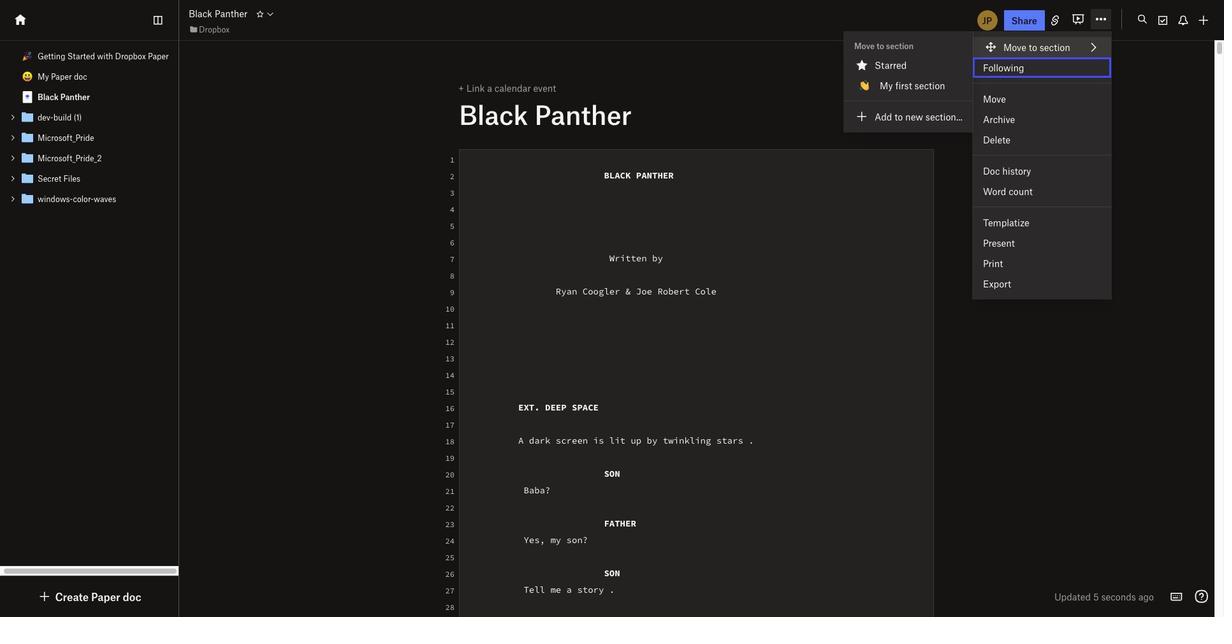 Task type: locate. For each thing, give the bounding box(es) containing it.
1 vertical spatial dropbox
[[115, 51, 146, 61]]

doc inside popup button
[[123, 591, 141, 603]]

menu containing move to section
[[973, 32, 1112, 299]]

2 horizontal spatial section
[[1040, 41, 1071, 53]]

1 horizontal spatial section
[[915, 80, 946, 91]]

yes,
[[524, 535, 545, 546]]

1 horizontal spatial to
[[895, 111, 903, 122]]

to up following button
[[1029, 41, 1038, 53]]

section
[[887, 41, 914, 51], [1040, 41, 1071, 53], [915, 80, 946, 91]]

1 son from the top
[[604, 468, 620, 480]]

5
[[1094, 591, 1099, 603]]

my
[[38, 71, 49, 82], [880, 80, 893, 91]]

0 horizontal spatial panther
[[60, 92, 90, 102]]

paper for my paper doc
[[51, 71, 72, 82]]

section right first
[[915, 80, 946, 91]]

add to new section...
[[875, 111, 963, 122]]

0 horizontal spatial menu
[[845, 32, 973, 132]]

paper down getting
[[51, 71, 72, 82]]

paper right with
[[148, 51, 169, 61]]

word count
[[984, 186, 1033, 197]]

my left first
[[880, 80, 893, 91]]

son baba?
[[465, 468, 620, 496]]

doc down started
[[74, 71, 87, 82]]

son inside son baba?
[[604, 468, 620, 480]]

panther
[[636, 170, 674, 181]]

2 vertical spatial paper
[[91, 591, 120, 603]]

move
[[855, 41, 875, 51], [1004, 41, 1027, 53], [984, 93, 1006, 105]]

black panther link
[[189, 7, 248, 21], [0, 87, 178, 107]]

dropbox link
[[189, 23, 230, 36]]

1 list item from the top
[[0, 107, 178, 128]]

3 list item from the top
[[0, 148, 178, 168]]

black panther
[[465, 170, 674, 181]]

section for "move to section" menu item
[[1040, 41, 1071, 53]]

my first section
[[880, 80, 946, 91]]

lit
[[610, 435, 626, 447]]

menu
[[845, 32, 973, 132], [973, 32, 1112, 299]]

export button
[[973, 274, 1112, 294]]

to inside menu item
[[895, 111, 903, 122]]

0 vertical spatial paper
[[148, 51, 169, 61]]

1 vertical spatial .
[[610, 584, 615, 596]]

section up following button
[[1040, 41, 1071, 53]]

0 vertical spatial son
[[604, 468, 620, 480]]

word
[[984, 186, 1007, 197]]

move to section up following button
[[1004, 41, 1071, 53]]

panther up black panther
[[535, 98, 632, 130]]

written
[[610, 253, 647, 264]]

written by
[[465, 253, 669, 264]]

move up following
[[1004, 41, 1027, 53]]

create
[[55, 591, 89, 603]]

robert
[[658, 286, 690, 297]]

cole
[[695, 286, 717, 297]]

2 menu from the left
[[973, 32, 1112, 299]]

move to section up starred
[[855, 41, 914, 51]]

move inside button
[[984, 93, 1006, 105]]

ext. deep space
[[465, 402, 599, 413]]

stars
[[717, 435, 744, 447]]

starred
[[875, 59, 907, 71]]

panther up the dropbox link
[[215, 8, 248, 19]]

black inside / contents list
[[38, 92, 59, 102]]

my
[[551, 535, 561, 546]]

share
[[1012, 14, 1038, 26]]

template content image
[[20, 89, 35, 105]]

doc inside / contents list
[[74, 71, 87, 82]]

list item
[[0, 107, 178, 128], [0, 128, 178, 148], [0, 148, 178, 168], [0, 168, 178, 189], [0, 189, 178, 209]]

doc right the create
[[123, 591, 141, 603]]

getting
[[38, 51, 65, 61]]

1 menu from the left
[[845, 32, 973, 132]]

to for "move to section" menu item
[[1029, 41, 1038, 53]]

doc for create paper doc
[[123, 591, 141, 603]]

move to section
[[855, 41, 914, 51], [1004, 41, 1071, 53]]

paper inside popup button
[[91, 591, 120, 603]]

section inside menu item
[[1040, 41, 1071, 53]]

son?
[[567, 535, 588, 546]]

0 horizontal spatial .
[[610, 584, 615, 596]]

my paper doc link
[[0, 66, 178, 87]]

1 horizontal spatial .
[[749, 435, 754, 447]]

. right story at the left bottom
[[610, 584, 615, 596]]

1 horizontal spatial black panther link
[[189, 7, 248, 21]]

1 horizontal spatial my
[[880, 80, 893, 91]]

to right add
[[895, 111, 903, 122]]

add
[[875, 111, 893, 122]]

section up starred menu item
[[887, 41, 914, 51]]

2 horizontal spatial paper
[[148, 51, 169, 61]]

present
[[984, 237, 1015, 249]]

to for add to new section... menu item
[[895, 111, 903, 122]]

2 list item from the top
[[0, 128, 178, 148]]

dark
[[529, 435, 551, 447]]

doc
[[74, 71, 87, 82], [123, 591, 141, 603]]

0 vertical spatial doc
[[74, 71, 87, 82]]

1 vertical spatial son
[[604, 568, 620, 579]]

to
[[877, 41, 885, 51], [1029, 41, 1038, 53], [895, 111, 903, 122]]

present button
[[973, 233, 1112, 253]]

0 horizontal spatial black panther
[[38, 92, 90, 102]]

delete
[[984, 134, 1011, 145]]

1 vertical spatial doc
[[123, 591, 141, 603]]

2 son from the top
[[604, 568, 620, 579]]

black panther
[[189, 8, 248, 19], [38, 92, 90, 102], [459, 98, 632, 130]]

2 horizontal spatial black panther
[[459, 98, 632, 130]]

by right the up at the bottom right of the page
[[647, 435, 658, 447]]

with
[[97, 51, 113, 61]]

ago
[[1139, 591, 1155, 603]]

updated
[[1055, 591, 1091, 603]]

doc history button
[[973, 161, 1112, 181]]

my right grinning face with big eyes image
[[38, 71, 49, 82]]

section inside menu item
[[915, 80, 946, 91]]

. right stars
[[749, 435, 754, 447]]

story
[[578, 584, 604, 596]]

son
[[604, 468, 620, 480], [604, 568, 620, 579]]

dropbox
[[199, 24, 230, 34], [115, 51, 146, 61]]

move up starred
[[855, 41, 875, 51]]

my inside my paper doc link
[[38, 71, 49, 82]]

0 vertical spatial black panther link
[[189, 7, 248, 21]]

create paper doc
[[55, 591, 141, 603]]

move up archive
[[984, 93, 1006, 105]]

son down a dark screen is lit up by twinkling stars . on the bottom
[[604, 468, 620, 480]]

0 horizontal spatial paper
[[51, 71, 72, 82]]

son inside son tell me a story .
[[604, 568, 620, 579]]

2 horizontal spatial to
[[1029, 41, 1038, 53]]

0 horizontal spatial move to section
[[855, 41, 914, 51]]

.
[[749, 435, 754, 447], [610, 584, 615, 596]]

black panther link down my paper doc
[[0, 87, 178, 107]]

paper right the create
[[91, 591, 120, 603]]

by
[[653, 253, 663, 264], [647, 435, 658, 447]]

1 horizontal spatial menu
[[973, 32, 1112, 299]]

add to new section... menu item
[[845, 107, 973, 127]]

templatize
[[984, 217, 1030, 228]]

panther
[[215, 8, 248, 19], [60, 92, 90, 102], [535, 98, 632, 130]]

1 vertical spatial black panther link
[[0, 87, 178, 107]]

by right written
[[653, 253, 663, 264]]

a dark screen is lit up by twinkling stars .
[[465, 435, 754, 447]]

a
[[519, 435, 524, 447]]

black panther link up the dropbox link
[[189, 7, 248, 21]]

panther down my paper doc
[[60, 92, 90, 102]]

1 horizontal spatial doc
[[123, 591, 141, 603]]

new
[[906, 111, 924, 122]]

party popper image
[[22, 51, 33, 61]]

black
[[189, 8, 212, 19], [38, 92, 59, 102], [459, 98, 528, 130]]

waving hand image
[[860, 80, 870, 91]]

word count button
[[973, 181, 1112, 202]]

1 horizontal spatial dropbox
[[199, 24, 230, 34]]

first
[[896, 80, 913, 91]]

section...
[[926, 111, 963, 122]]

1 horizontal spatial move to section
[[1004, 41, 1071, 53]]

to inside menu item
[[1029, 41, 1038, 53]]

son for son baba?
[[604, 468, 620, 480]]

paper
[[148, 51, 169, 61], [51, 71, 72, 82], [91, 591, 120, 603]]

0 horizontal spatial doc
[[74, 71, 87, 82]]

seconds
[[1102, 591, 1137, 603]]

my for my first section
[[880, 80, 893, 91]]

1 horizontal spatial paper
[[91, 591, 120, 603]]

my inside my first section menu item
[[880, 80, 893, 91]]

1 vertical spatial paper
[[51, 71, 72, 82]]

1 horizontal spatial black
[[189, 8, 212, 19]]

panther inside / contents list
[[60, 92, 90, 102]]

son up story at the left bottom
[[604, 568, 620, 579]]

getting started with dropbox paper
[[38, 51, 169, 61]]

0 horizontal spatial dropbox
[[115, 51, 146, 61]]

0 horizontal spatial my
[[38, 71, 49, 82]]

space
[[572, 402, 599, 413]]

paper for create paper doc
[[91, 591, 120, 603]]

getting started with dropbox paper link
[[0, 46, 178, 66]]

coogler
[[583, 286, 620, 297]]

0 horizontal spatial black
[[38, 92, 59, 102]]

to up starred
[[877, 41, 885, 51]]

ext.
[[519, 402, 540, 413]]



Task type: describe. For each thing, give the bounding box(es) containing it.
joe
[[636, 286, 653, 297]]

grinning face with big eyes image
[[22, 71, 33, 82]]

jp
[[983, 14, 993, 26]]

black panther inside "link"
[[38, 92, 90, 102]]

my first section menu item
[[845, 75, 973, 96]]

1 horizontal spatial panther
[[215, 8, 248, 19]]

menu containing starred
[[845, 32, 973, 132]]

following button
[[973, 57, 1112, 78]]

1 horizontal spatial black panther
[[189, 8, 248, 19]]

5 list item from the top
[[0, 189, 178, 209]]

me
[[551, 584, 561, 596]]

1 vertical spatial by
[[647, 435, 658, 447]]

move inside menu item
[[1004, 41, 1027, 53]]

archive button
[[973, 109, 1112, 129]]

move button
[[973, 89, 1112, 109]]

deep
[[545, 402, 567, 413]]

4 list item from the top
[[0, 168, 178, 189]]

history
[[1003, 165, 1032, 177]]

following
[[984, 62, 1025, 73]]

doc for my paper doc
[[74, 71, 87, 82]]

0 horizontal spatial section
[[887, 41, 914, 51]]

0 vertical spatial .
[[749, 435, 754, 447]]

0 horizontal spatial black panther link
[[0, 87, 178, 107]]

dig image
[[37, 589, 53, 605]]

starred menu item
[[845, 55, 973, 75]]

0 horizontal spatial to
[[877, 41, 885, 51]]

father yes, my son?
[[465, 518, 636, 546]]

baba?
[[524, 485, 551, 496]]

/ contents list
[[0, 46, 178, 209]]

ryan coogler & joe robert cole
[[465, 286, 717, 297]]

my paper doc
[[38, 71, 87, 82]]

black
[[604, 170, 631, 181]]

share button
[[1004, 10, 1045, 30]]

count
[[1009, 186, 1033, 197]]

move to section inside menu item
[[1004, 41, 1071, 53]]

0 vertical spatial by
[[653, 253, 663, 264]]

tell
[[524, 584, 545, 596]]

2 horizontal spatial panther
[[535, 98, 632, 130]]

move to section menu item
[[973, 37, 1112, 57]]

up
[[631, 435, 642, 447]]

son tell me a story .
[[465, 568, 620, 596]]

print
[[984, 258, 1004, 269]]

started
[[67, 51, 95, 61]]

screen
[[556, 435, 588, 447]]

0 vertical spatial dropbox
[[199, 24, 230, 34]]

archive
[[984, 114, 1016, 125]]

doc history
[[984, 165, 1032, 177]]

print button
[[973, 253, 1112, 274]]

templatize button
[[973, 212, 1112, 233]]

export
[[984, 278, 1012, 290]]

son for son tell me a story .
[[604, 568, 620, 579]]

a
[[567, 584, 572, 596]]

&
[[626, 286, 631, 297]]

create paper doc button
[[37, 589, 141, 605]]

section for my first section menu item
[[915, 80, 946, 91]]

father
[[604, 518, 636, 529]]

updated 5 seconds ago
[[1055, 591, 1155, 603]]

delete button
[[973, 129, 1112, 150]]

. inside son tell me a story .
[[610, 584, 615, 596]]

jp button
[[976, 9, 999, 32]]

is
[[594, 435, 604, 447]]

2 horizontal spatial black
[[459, 98, 528, 130]]

my for my paper doc
[[38, 71, 49, 82]]

ryan
[[556, 286, 578, 297]]

twinkling
[[663, 435, 711, 447]]

dropbox inside getting started with dropbox paper link
[[115, 51, 146, 61]]

doc
[[984, 165, 1000, 177]]



Task type: vqa. For each thing, say whether or not it's contained in the screenshot.
list
no



